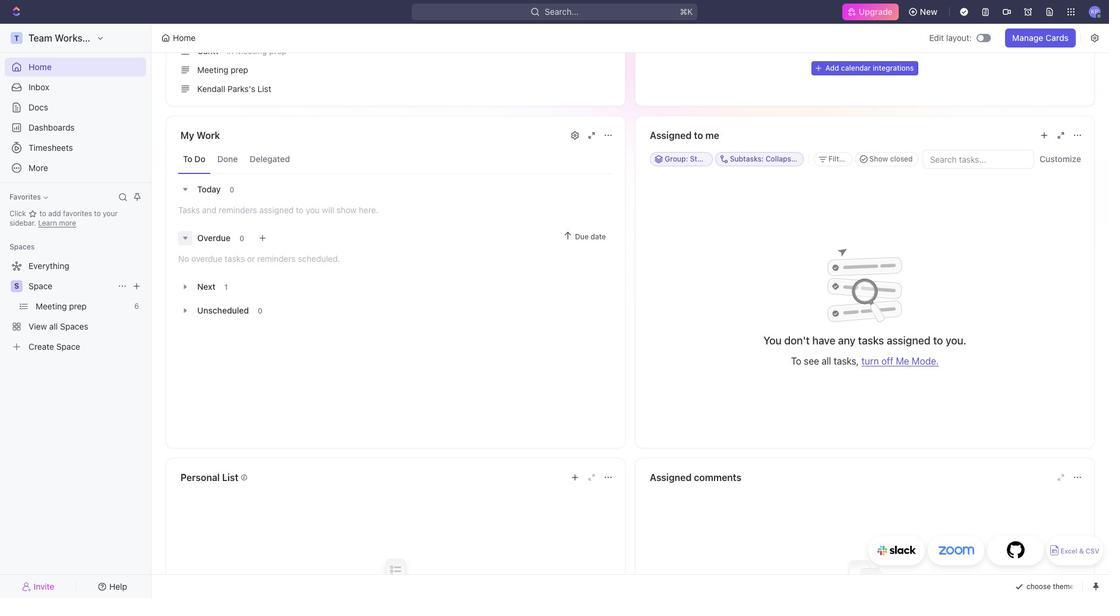 Task type: vqa. For each thing, say whether or not it's contained in the screenshot.
gary orlando's workspace, , element
no



Task type: describe. For each thing, give the bounding box(es) containing it.
show closed button
[[855, 152, 919, 166]]

tasks and reminders assigned to you will show here.
[[178, 205, 379, 215]]

you
[[306, 205, 320, 215]]

view all spaces link
[[5, 317, 144, 336]]

inbox
[[29, 82, 49, 92]]

manage cards button
[[1006, 29, 1076, 48]]

excel & csv
[[1061, 548, 1100, 555]]

customize button
[[1037, 151, 1085, 168]]

do
[[195, 154, 206, 164]]

learn more
[[38, 219, 76, 228]]

1 vertical spatial assigned
[[887, 335, 931, 347]]

to for to see all tasks, turn off me mode.
[[791, 356, 802, 367]]

1 horizontal spatial prep
[[231, 65, 248, 75]]

tab list containing to do
[[178, 145, 613, 174]]

have
[[813, 335, 836, 347]]

all for to see all tasks, turn off me mode.
[[822, 356, 832, 367]]

here.
[[359, 205, 379, 215]]

all for subtasks: collapse all
[[798, 155, 806, 163]]

6
[[135, 302, 139, 311]]

filters button
[[814, 152, 853, 166]]

1
[[224, 283, 228, 292]]

•
[[221, 46, 225, 56]]

help button
[[79, 579, 146, 595]]

favorites
[[63, 209, 92, 218]]

kp
[[1091, 8, 1099, 15]]

new button
[[904, 2, 945, 21]]

search...
[[545, 7, 579, 17]]

you
[[764, 335, 782, 347]]

dashboards
[[29, 122, 75, 133]]

team
[[29, 33, 52, 43]]

off
[[882, 356, 894, 367]]

docs
[[29, 102, 48, 112]]

due date
[[575, 232, 606, 241]]

done
[[217, 154, 238, 164]]

kendall parks's list link
[[176, 80, 621, 99]]

layout:
[[947, 33, 972, 43]]

comments
[[694, 473, 742, 483]]

meeting inside sidebar navigation
[[36, 301, 67, 311]]

team workspace, , element
[[11, 32, 23, 44]]

0 for to do
[[240, 234, 244, 243]]

view all spaces
[[29, 322, 88, 332]]

docs link
[[5, 98, 146, 117]]

calendar
[[842, 64, 871, 73]]

show
[[337, 205, 357, 215]]

kendall
[[197, 84, 225, 94]]

space, , element
[[11, 281, 23, 292]]

integrations
[[873, 64, 914, 73]]

⌘k
[[680, 7, 693, 17]]

create space
[[29, 342, 80, 352]]

unscheduled
[[197, 305, 249, 315]]

to do
[[183, 154, 206, 164]]

invite button
[[5, 579, 72, 595]]

assigned for assigned to me
[[650, 130, 692, 141]]

edit
[[930, 33, 944, 43]]

prep inside tree
[[69, 301, 87, 311]]

overdue
[[191, 254, 222, 264]]

help button
[[79, 579, 146, 595]]

t
[[14, 34, 19, 42]]

assigned to me
[[650, 130, 720, 141]]

add calendar integrations
[[826, 64, 914, 73]]

0 vertical spatial space
[[29, 281, 52, 291]]

today
[[197, 184, 221, 194]]

to see all tasks, turn off me mode.
[[791, 356, 939, 367]]

gantt • in meeting prep
[[197, 46, 287, 56]]

learn more link
[[38, 219, 76, 228]]

invite
[[34, 582, 54, 592]]

upgrade
[[859, 7, 893, 17]]

no
[[178, 254, 189, 264]]

0 vertical spatial home
[[173, 33, 196, 43]]

1 vertical spatial reminders
[[257, 254, 296, 264]]

my
[[181, 130, 194, 141]]

excel
[[1061, 548, 1078, 555]]

2 horizontal spatial prep
[[269, 46, 287, 56]]

collapse
[[766, 155, 796, 163]]

home inside home link
[[29, 62, 52, 72]]

subtasks:
[[730, 155, 764, 163]]

turn
[[862, 356, 879, 367]]

customize
[[1040, 154, 1082, 164]]

add
[[48, 209, 61, 218]]

dashboards link
[[5, 118, 146, 137]]

to left me
[[694, 130, 703, 141]]

0 horizontal spatial spaces
[[10, 242, 35, 251]]

0 for my work
[[230, 185, 234, 194]]

everything
[[29, 261, 69, 271]]

due date button
[[561, 230, 611, 244]]

tree inside sidebar navigation
[[5, 257, 146, 357]]

more button
[[5, 159, 146, 178]]

upgrade link
[[842, 4, 899, 20]]

all inside "link"
[[49, 322, 58, 332]]

to left your
[[94, 209, 101, 218]]

kp button
[[1086, 2, 1105, 21]]

group: status
[[665, 155, 713, 163]]

assigned for assigned comments
[[650, 473, 692, 483]]

to left you.
[[934, 335, 944, 347]]

team workspace
[[29, 33, 104, 43]]

1 horizontal spatial tasks
[[859, 335, 885, 347]]

0 horizontal spatial list
[[222, 473, 239, 483]]

inbox link
[[5, 78, 146, 97]]



Task type: locate. For each thing, give the bounding box(es) containing it.
delegated
[[250, 154, 290, 164]]

tree
[[5, 257, 146, 357]]

2 vertical spatial all
[[822, 356, 832, 367]]

meeting right in
[[236, 46, 267, 56]]

create
[[29, 342, 54, 352]]

gantt
[[197, 46, 219, 56]]

0 up no overdue tasks or reminders scheduled.
[[240, 234, 244, 243]]

work
[[197, 130, 220, 141]]

s
[[14, 282, 19, 291]]

to left see
[[791, 356, 802, 367]]

1 vertical spatial home
[[29, 62, 52, 72]]

in
[[227, 46, 234, 56]]

0 horizontal spatial assigned
[[259, 205, 294, 215]]

tasks left or in the left top of the page
[[225, 254, 245, 264]]

1 horizontal spatial all
[[798, 155, 806, 163]]

1 vertical spatial all
[[49, 322, 58, 332]]

tab list
[[178, 145, 613, 174]]

timesheets
[[29, 143, 73, 153]]

0 horizontal spatial meeting prep
[[36, 301, 87, 311]]

1 vertical spatial list
[[222, 473, 239, 483]]

0 vertical spatial meeting
[[236, 46, 267, 56]]

&
[[1080, 548, 1085, 555]]

help
[[109, 582, 127, 592]]

1 horizontal spatial meeting prep
[[197, 65, 248, 75]]

1 horizontal spatial space
[[56, 342, 80, 352]]

1 vertical spatial meeting prep link
[[36, 297, 130, 316]]

show
[[870, 155, 889, 163]]

2 horizontal spatial all
[[822, 356, 832, 367]]

1 vertical spatial meeting
[[197, 65, 228, 75]]

1 vertical spatial meeting prep
[[36, 301, 87, 311]]

to add favorites to your sidebar.
[[10, 209, 118, 228]]

workspace
[[55, 33, 104, 43]]

0 vertical spatial meeting prep link
[[176, 61, 621, 80]]

1 horizontal spatial list
[[258, 84, 271, 94]]

filters
[[829, 155, 850, 163]]

and
[[202, 205, 216, 215]]

1 horizontal spatial to
[[791, 356, 802, 367]]

all right see
[[822, 356, 832, 367]]

assigned left comments
[[650, 473, 692, 483]]

2 vertical spatial 0
[[258, 306, 263, 315]]

prep right in
[[269, 46, 287, 56]]

to left you
[[296, 205, 304, 215]]

0 vertical spatial reminders
[[219, 205, 257, 215]]

my work
[[181, 130, 220, 141]]

more
[[29, 163, 48, 173]]

list right 'parks's'
[[258, 84, 271, 94]]

your
[[103, 209, 118, 218]]

me
[[896, 356, 910, 367]]

meeting up view all spaces
[[36, 301, 67, 311]]

1 vertical spatial prep
[[231, 65, 248, 75]]

to
[[694, 130, 703, 141], [296, 205, 304, 215], [40, 209, 46, 218], [94, 209, 101, 218], [934, 335, 944, 347]]

1 horizontal spatial meeting
[[197, 65, 228, 75]]

1 horizontal spatial assigned
[[887, 335, 931, 347]]

space
[[29, 281, 52, 291], [56, 342, 80, 352]]

0 horizontal spatial 0
[[230, 185, 234, 194]]

0 horizontal spatial reminders
[[219, 205, 257, 215]]

2 horizontal spatial meeting
[[236, 46, 267, 56]]

date
[[591, 232, 606, 241]]

don't
[[785, 335, 810, 347]]

1 horizontal spatial home
[[173, 33, 196, 43]]

1 horizontal spatial reminders
[[257, 254, 296, 264]]

0 horizontal spatial prep
[[69, 301, 87, 311]]

new
[[920, 7, 938, 17]]

1 vertical spatial tasks
[[859, 335, 885, 347]]

all right collapse at the top
[[798, 155, 806, 163]]

0 vertical spatial prep
[[269, 46, 287, 56]]

meeting
[[236, 46, 267, 56], [197, 65, 228, 75], [36, 301, 67, 311]]

prep up 'parks's'
[[231, 65, 248, 75]]

0 vertical spatial all
[[798, 155, 806, 163]]

meeting prep down the •
[[197, 65, 248, 75]]

list right personal
[[222, 473, 239, 483]]

0 vertical spatial meeting prep
[[197, 65, 248, 75]]

to
[[183, 154, 192, 164], [791, 356, 802, 367]]

tasks
[[178, 205, 200, 215]]

0 horizontal spatial to
[[183, 154, 192, 164]]

me
[[706, 130, 720, 141]]

tasks up turn
[[859, 335, 885, 347]]

0 vertical spatial spaces
[[10, 242, 35, 251]]

manage
[[1013, 33, 1044, 43]]

1 horizontal spatial meeting prep link
[[176, 61, 621, 80]]

0 vertical spatial to
[[183, 154, 192, 164]]

assigned
[[650, 130, 692, 141], [650, 473, 692, 483]]

spaces up create space link
[[60, 322, 88, 332]]

1 vertical spatial space
[[56, 342, 80, 352]]

to left do
[[183, 154, 192, 164]]

kendall parks's list
[[197, 84, 271, 94]]

spaces inside "link"
[[60, 322, 88, 332]]

closed
[[891, 155, 913, 163]]

sidebar.
[[10, 219, 36, 228]]

to for to do
[[183, 154, 192, 164]]

0 right unscheduled
[[258, 306, 263, 315]]

0 vertical spatial list
[[258, 84, 271, 94]]

see
[[804, 356, 820, 367]]

sidebar navigation
[[0, 24, 154, 599]]

2 vertical spatial prep
[[69, 301, 87, 311]]

assigned left you
[[259, 205, 294, 215]]

csv
[[1086, 548, 1100, 555]]

click
[[10, 209, 28, 218]]

favorites
[[10, 193, 41, 201]]

next
[[197, 281, 216, 292]]

0 right the "today"
[[230, 185, 234, 194]]

0 vertical spatial 0
[[230, 185, 234, 194]]

parks's
[[228, 84, 255, 94]]

0 vertical spatial assigned
[[650, 130, 692, 141]]

reminders right and
[[219, 205, 257, 215]]

2 vertical spatial meeting
[[36, 301, 67, 311]]

all right view at the left of the page
[[49, 322, 58, 332]]

tree containing everything
[[5, 257, 146, 357]]

prep
[[269, 46, 287, 56], [231, 65, 248, 75], [69, 301, 87, 311]]

0 horizontal spatial home
[[29, 62, 52, 72]]

or
[[247, 254, 255, 264]]

meeting up kendall
[[197, 65, 228, 75]]

0 horizontal spatial meeting
[[36, 301, 67, 311]]

1 horizontal spatial spaces
[[60, 322, 88, 332]]

1 vertical spatial assigned
[[650, 473, 692, 483]]

0 vertical spatial assigned
[[259, 205, 294, 215]]

1 assigned from the top
[[650, 130, 692, 141]]

0 horizontal spatial all
[[49, 322, 58, 332]]

home
[[173, 33, 196, 43], [29, 62, 52, 72]]

meeting prep inside tree
[[36, 301, 87, 311]]

edit layout:
[[930, 33, 972, 43]]

reminders right or in the left top of the page
[[257, 254, 296, 264]]

scheduled.
[[298, 254, 340, 264]]

meeting prep up view all spaces
[[36, 301, 87, 311]]

group:
[[665, 155, 688, 163]]

to up learn
[[40, 209, 46, 218]]

2 assigned from the top
[[650, 473, 692, 483]]

assigned up the me
[[887, 335, 931, 347]]

space down the view all spaces "link"
[[56, 342, 80, 352]]

space down everything
[[29, 281, 52, 291]]

invite user image
[[22, 582, 31, 592]]

to inside tab list
[[183, 154, 192, 164]]

1 vertical spatial spaces
[[60, 322, 88, 332]]

prep up the view all spaces "link"
[[69, 301, 87, 311]]

1 horizontal spatial 0
[[240, 234, 244, 243]]

show closed
[[870, 155, 913, 163]]

0 horizontal spatial space
[[29, 281, 52, 291]]

1 vertical spatial to
[[791, 356, 802, 367]]

assigned comments
[[650, 473, 742, 483]]

spaces down sidebar. at top left
[[10, 242, 35, 251]]

add
[[826, 64, 840, 73]]

0 horizontal spatial tasks
[[225, 254, 245, 264]]

any
[[839, 335, 856, 347]]

favorites button
[[5, 190, 53, 204]]

you don't have any tasks assigned to you.
[[764, 335, 967, 347]]

subtasks: collapse all
[[730, 155, 806, 163]]

0 horizontal spatial meeting prep link
[[36, 297, 130, 316]]

Search tasks... text field
[[923, 150, 1034, 168]]

2 horizontal spatial 0
[[258, 306, 263, 315]]

no overdue tasks or reminders scheduled.
[[178, 254, 340, 264]]

personal list
[[181, 473, 239, 483]]

1 vertical spatial 0
[[240, 234, 244, 243]]

timesheets link
[[5, 138, 146, 158]]

assigned up group:
[[650, 130, 692, 141]]

view
[[29, 322, 47, 332]]

you.
[[946, 335, 967, 347]]

tasks
[[225, 254, 245, 264], [859, 335, 885, 347]]

home link
[[5, 58, 146, 77]]

0 vertical spatial tasks
[[225, 254, 245, 264]]

create space link
[[5, 338, 144, 357]]



